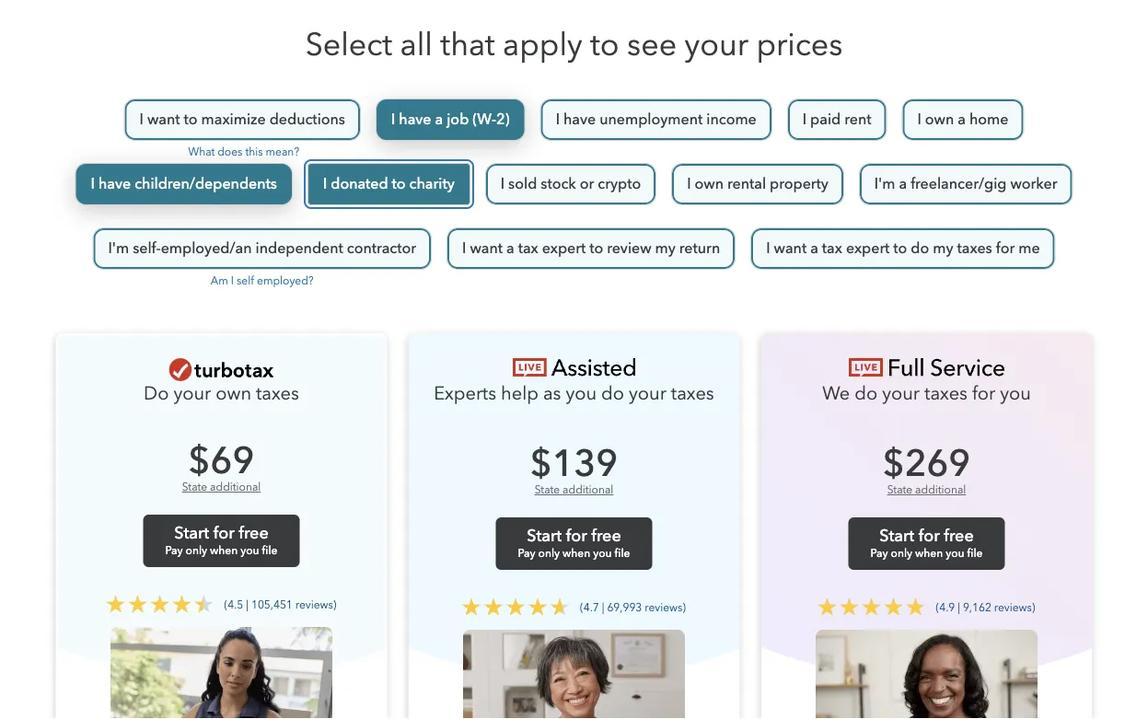Task type: locate. For each thing, give the bounding box(es) containing it.
0 horizontal spatial when
[[210, 543, 238, 558]]

additional for 69
[[210, 480, 261, 495]]

2 horizontal spatial free
[[944, 524, 974, 547]]

$ inside $ 69 state additional
[[189, 436, 210, 486]]

state additional button
[[182, 480, 261, 495], [535, 482, 614, 498], [887, 482, 966, 498]]

0 horizontal spatial start for free pay only when you file
[[165, 522, 278, 558]]

0 horizontal spatial reviews)
[[295, 597, 336, 612]]

additional inside $ 269 state additional
[[915, 482, 966, 498]]

139
[[552, 439, 618, 489]]

1 horizontal spatial start
[[527, 524, 562, 547]]

state additional button for 269
[[887, 482, 966, 498]]

additional for 269
[[915, 482, 966, 498]]

pay for 69
[[165, 543, 183, 558]]

start for 69
[[174, 522, 209, 544]]

only
[[186, 543, 207, 558], [538, 546, 560, 561], [891, 546, 913, 561]]

start for free pay only when you file up (4.7 | 69,993 reviews) button
[[518, 524, 630, 561]]

you for 139
[[593, 546, 612, 561]]

0 horizontal spatial only
[[186, 543, 207, 558]]

2 horizontal spatial start
[[880, 524, 915, 547]]

(4.9 | 9,162 reviews) button
[[807, 598, 1035, 616]]

for for 269
[[919, 524, 940, 547]]

for down $ 139 state additional
[[566, 524, 587, 547]]

2 taxes from the left
[[671, 381, 714, 407]]

select
[[305, 23, 392, 66]]

pay up (4.9 | 9,162 reviews) button
[[871, 546, 888, 561]]

1 horizontal spatial state additional button
[[535, 482, 614, 498]]

when up (4.7 | 69,993 reviews) button
[[563, 546, 590, 561]]

reviews) for 139
[[645, 600, 686, 615]]

when for 269
[[915, 546, 943, 561]]

$ down the we do your taxes for you
[[883, 439, 905, 489]]

state inside $ 139 state additional
[[535, 482, 560, 498]]

0 horizontal spatial taxes
[[256, 381, 299, 407]]

2 horizontal spatial reviews)
[[994, 600, 1035, 615]]

we do your taxes for you
[[822, 381, 1031, 407]]

1 horizontal spatial additional
[[563, 482, 614, 498]]

1 horizontal spatial state
[[535, 482, 560, 498]]

do
[[601, 381, 624, 407], [855, 381, 878, 407]]

file for 269
[[967, 546, 983, 561]]

2 horizontal spatial state additional button
[[887, 482, 966, 498]]

2 horizontal spatial additional
[[915, 482, 966, 498]]

reviews) inside button
[[994, 600, 1035, 615]]

only up (4.9 | 9,162 reviews) button
[[891, 546, 913, 561]]

do right we
[[855, 381, 878, 407]]

when up (4.9 | 9,162 reviews) button
[[915, 546, 943, 561]]

additional inside $ 69 state additional
[[210, 480, 261, 495]]

only up (4.5 | 105,451 reviews) button
[[186, 543, 207, 558]]

| right '(4.9'
[[958, 600, 960, 615]]

1 taxes from the left
[[256, 381, 299, 407]]

3 taxes from the left
[[924, 381, 968, 407]]

0 horizontal spatial file
[[262, 543, 278, 558]]

1 horizontal spatial taxes
[[671, 381, 714, 407]]

state
[[182, 480, 207, 495], [535, 482, 560, 498], [887, 482, 913, 498]]

0 horizontal spatial $
[[189, 436, 210, 486]]

we
[[822, 381, 850, 407]]

$ inside $ 269 state additional
[[883, 439, 905, 489]]

free up '(4.9'
[[944, 524, 974, 547]]

(4.7
[[580, 600, 599, 615]]

taxes
[[256, 381, 299, 407], [671, 381, 714, 407], [924, 381, 968, 407]]

additional
[[210, 480, 261, 495], [563, 482, 614, 498], [915, 482, 966, 498]]

0 horizontal spatial state
[[182, 480, 207, 495]]

when up (4.5 | 105,451 reviews) button
[[210, 543, 238, 558]]

state inside $ 269 state additional
[[887, 482, 913, 498]]

2 do from the left
[[855, 381, 878, 407]]

reviews) right "9,162"
[[994, 600, 1035, 615]]

when
[[210, 543, 238, 558], [563, 546, 590, 561], [915, 546, 943, 561]]

2 horizontal spatial only
[[891, 546, 913, 561]]

state inside $ 69 state additional
[[182, 480, 207, 495]]

$ 139 state additional
[[530, 439, 618, 498]]

start for free pay only when you file up (4.9 | 9,162 reviews) button
[[871, 524, 983, 561]]

start for free pay only when you file
[[165, 522, 278, 558], [518, 524, 630, 561], [871, 524, 983, 561]]

free up 105,451
[[239, 522, 269, 544]]

for
[[972, 381, 996, 407], [213, 522, 235, 544], [566, 524, 587, 547], [919, 524, 940, 547]]

1 horizontal spatial pay
[[518, 546, 536, 561]]

0 horizontal spatial pay
[[165, 543, 183, 558]]

for down $ 69 state additional
[[213, 522, 235, 544]]

file up 69,993
[[615, 546, 630, 561]]

pay for 269
[[871, 546, 888, 561]]

2 horizontal spatial |
[[958, 600, 960, 615]]

start down $ 69 state additional
[[174, 522, 209, 544]]

2 horizontal spatial taxes
[[924, 381, 968, 407]]

1 horizontal spatial free
[[591, 524, 621, 547]]

pay up (4.7 | 69,993 reviews) button
[[518, 546, 536, 561]]

start
[[174, 522, 209, 544], [527, 524, 562, 547], [880, 524, 915, 547]]

|
[[246, 597, 249, 612], [602, 600, 604, 615], [958, 600, 960, 615]]

None checkbox
[[124, 99, 361, 141], [376, 99, 525, 141], [540, 99, 772, 141], [75, 163, 293, 205], [307, 163, 470, 205], [124, 99, 361, 141], [376, 99, 525, 141], [540, 99, 772, 141], [75, 163, 293, 205], [307, 163, 470, 205]]

file up 105,451
[[262, 543, 278, 558]]

for for 69
[[213, 522, 235, 544]]

taxes for 69
[[256, 381, 299, 407]]

file up "9,162"
[[967, 546, 983, 561]]

free for 269
[[944, 524, 974, 547]]

start for free pay only when you file for 269
[[871, 524, 983, 561]]

1 horizontal spatial |
[[602, 600, 604, 615]]

2 horizontal spatial $
[[883, 439, 905, 489]]

0 horizontal spatial additional
[[210, 480, 261, 495]]

free up (4.7
[[591, 524, 621, 547]]

$ inside $ 139 state additional
[[530, 439, 552, 489]]

0 horizontal spatial |
[[246, 597, 249, 612]]

(4.7 | 69,993 reviews)
[[580, 600, 686, 615]]

1 horizontal spatial only
[[538, 546, 560, 561]]

file
[[262, 543, 278, 558], [615, 546, 630, 561], [967, 546, 983, 561]]

you for 269
[[946, 546, 965, 561]]

| inside button
[[958, 600, 960, 615]]

reviews) right 105,451
[[295, 597, 336, 612]]

reviews) for 69
[[295, 597, 336, 612]]

what does this mean? button
[[186, 145, 299, 160]]

2 horizontal spatial start for free pay only when you file
[[871, 524, 983, 561]]

you for 69
[[241, 543, 259, 558]]

1 horizontal spatial file
[[615, 546, 630, 561]]

start down $ 139 state additional
[[527, 524, 562, 547]]

| for 269
[[958, 600, 960, 615]]

| right (4.5
[[246, 597, 249, 612]]

2 horizontal spatial state
[[887, 482, 913, 498]]

reviews)
[[295, 597, 336, 612], [645, 600, 686, 615], [994, 600, 1035, 615]]

1 horizontal spatial $
[[530, 439, 552, 489]]

your
[[685, 23, 749, 66], [174, 381, 211, 407], [629, 381, 666, 407], [882, 381, 920, 407]]

as
[[543, 381, 561, 407]]

0 horizontal spatial free
[[239, 522, 269, 544]]

for down $ 269 state additional
[[919, 524, 940, 547]]

1 horizontal spatial do
[[855, 381, 878, 407]]

start for 139
[[527, 524, 562, 547]]

1 horizontal spatial start for free pay only when you file
[[518, 524, 630, 561]]

you
[[566, 381, 597, 407], [1000, 381, 1031, 407], [241, 543, 259, 558], [593, 546, 612, 561], [946, 546, 965, 561]]

state for 69
[[182, 480, 207, 495]]

start for free pay only when you file up (4.5 | 105,451 reviews) button
[[165, 522, 278, 558]]

269
[[905, 439, 971, 489]]

$ for 269
[[883, 439, 905, 489]]

| for 139
[[602, 600, 604, 615]]

pay
[[165, 543, 183, 558], [518, 546, 536, 561], [871, 546, 888, 561]]

experts help as you do your taxes
[[434, 381, 714, 407]]

pay up (4.5 | 105,451 reviews) button
[[165, 543, 183, 558]]

1 horizontal spatial reviews)
[[645, 600, 686, 615]]

to
[[590, 23, 619, 66]]

employed?
[[257, 273, 314, 289]]

start down $ 269 state additional
[[880, 524, 915, 547]]

do right as
[[601, 381, 624, 407]]

$ down as
[[530, 439, 552, 489]]

(4.5
[[224, 597, 243, 612]]

| right (4.7
[[602, 600, 604, 615]]

0 horizontal spatial start
[[174, 522, 209, 544]]

2 horizontal spatial when
[[915, 546, 943, 561]]

only up (4.7 | 69,993 reviews) button
[[538, 546, 560, 561]]

state additional button for 139
[[535, 482, 614, 498]]

0 horizontal spatial do
[[601, 381, 624, 407]]

$ down do your own taxes
[[189, 436, 210, 486]]

(4.5 | 105,451 reviews) button
[[95, 595, 336, 613]]

only for 139
[[538, 546, 560, 561]]

do your own taxes
[[144, 381, 299, 407]]

apply
[[503, 23, 582, 66]]

reviews) right 69,993
[[645, 600, 686, 615]]

2 horizontal spatial file
[[967, 546, 983, 561]]

2 horizontal spatial pay
[[871, 546, 888, 561]]

file for 139
[[615, 546, 630, 561]]

$
[[189, 436, 210, 486], [530, 439, 552, 489], [883, 439, 905, 489]]

additional inside $ 139 state additional
[[563, 482, 614, 498]]

free
[[239, 522, 269, 544], [591, 524, 621, 547], [944, 524, 974, 547]]

only for 269
[[891, 546, 913, 561]]

None checkbox
[[787, 99, 887, 141], [902, 99, 1024, 141], [485, 163, 657, 205], [671, 163, 844, 205], [859, 163, 1073, 205], [92, 227, 432, 270], [447, 227, 736, 270], [751, 227, 1056, 270], [787, 99, 887, 141], [902, 99, 1024, 141], [485, 163, 657, 205], [671, 163, 844, 205], [859, 163, 1073, 205], [92, 227, 432, 270], [447, 227, 736, 270], [751, 227, 1056, 270]]

0 horizontal spatial state additional button
[[182, 480, 261, 495]]

1 horizontal spatial when
[[563, 546, 590, 561]]

free for 139
[[591, 524, 621, 547]]



Task type: vqa. For each thing, say whether or not it's contained in the screenshot.
TURBOTAX to the top
no



Task type: describe. For each thing, give the bounding box(es) containing it.
am i self employed?
[[211, 273, 314, 289]]

(4.5 | 105,451 reviews)
[[224, 597, 336, 612]]

105,451
[[251, 597, 293, 612]]

only for 69
[[186, 543, 207, 558]]

select all that apply to see your prices
[[305, 23, 843, 66]]

what
[[188, 145, 215, 160]]

free for 69
[[239, 522, 269, 544]]

federal refund, $3,252 image
[[110, 627, 332, 719]]

$ 69 state additional
[[182, 436, 261, 495]]

taxes for 269
[[924, 381, 968, 407]]

prices
[[756, 23, 843, 66]]

i
[[231, 273, 234, 289]]

$ 269 state additional
[[883, 439, 971, 498]]

(4.9
[[936, 600, 955, 615]]

am i self employed? button
[[211, 273, 314, 289]]

start for 269
[[880, 524, 915, 547]]

$ for 139
[[530, 439, 552, 489]]

for down turbotax logo
[[972, 381, 996, 407]]

pay for 139
[[518, 546, 536, 561]]

1 do from the left
[[601, 381, 624, 407]]

this
[[245, 145, 263, 160]]

start for free pay only when you file for 69
[[165, 522, 278, 558]]

$ for 69
[[189, 436, 210, 486]]

full service guarantee. signature. donna, cpa 30yrs image
[[816, 630, 1038, 719]]

turbotax logo image
[[848, 358, 1005, 377]]

state additional button for 69
[[182, 480, 261, 495]]

reviews) for 269
[[994, 600, 1035, 615]]

mean?
[[266, 145, 299, 160]]

own
[[216, 381, 251, 407]]

what does this mean?
[[186, 145, 299, 160]]

when for 69
[[210, 543, 238, 558]]

file for 69
[[262, 543, 278, 558]]

(4.9 | 9,162 reviews)
[[936, 600, 1035, 615]]

do
[[144, 381, 169, 407]]

69
[[210, 436, 254, 486]]

all
[[400, 23, 433, 66]]

when for 139
[[563, 546, 590, 561]]

start for free pay only when you file for 139
[[518, 524, 630, 561]]

help
[[501, 381, 539, 407]]

additional for 139
[[563, 482, 614, 498]]

kitty, tax expert 33 yrs image
[[463, 630, 685, 719]]

for for 139
[[566, 524, 587, 547]]

see
[[627, 23, 677, 66]]

self
[[237, 273, 254, 289]]

69,993
[[607, 600, 642, 615]]

experts
[[434, 381, 496, 407]]

9,162
[[963, 600, 992, 615]]

does
[[218, 145, 243, 160]]

am
[[211, 273, 228, 289]]

state for 269
[[887, 482, 913, 498]]

| for 69
[[246, 597, 249, 612]]

(4.7 | 69,993 reviews) button
[[451, 598, 686, 616]]

that
[[440, 23, 495, 66]]

state for 139
[[535, 482, 560, 498]]



